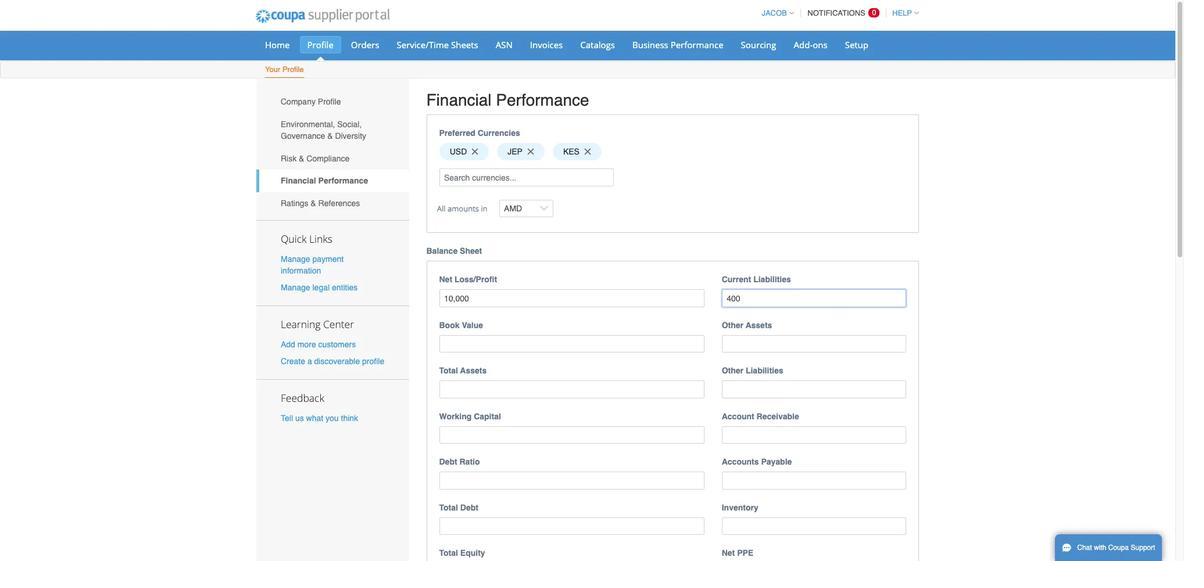 Task type: vqa. For each thing, say whether or not it's contained in the screenshot.
more
yes



Task type: locate. For each thing, give the bounding box(es) containing it.
jacob
[[762, 9, 787, 17]]

assets down value at the left of page
[[460, 367, 487, 376]]

add-ons
[[794, 39, 828, 51]]

other assets
[[722, 321, 772, 330]]

1 manage from the top
[[281, 254, 310, 264]]

accounts payable
[[722, 458, 792, 467]]

financial
[[426, 91, 492, 109], [281, 176, 316, 186]]

Account Receivable text field
[[722, 427, 906, 444]]

0 horizontal spatial &
[[299, 154, 304, 163]]

1 vertical spatial assets
[[460, 367, 487, 376]]

liabilities up account receivable
[[746, 367, 783, 376]]

& right risk on the left top of the page
[[299, 154, 304, 163]]

1 horizontal spatial assets
[[746, 321, 772, 330]]

financial performance down "compliance"
[[281, 176, 368, 186]]

1 vertical spatial other
[[722, 367, 744, 376]]

coupa supplier portal image
[[248, 2, 397, 31]]

financial performance
[[426, 91, 589, 109], [281, 176, 368, 186]]

manage legal entities link
[[281, 283, 358, 292]]

2 vertical spatial performance
[[318, 176, 368, 186]]

inventory
[[722, 503, 759, 513]]

profile inside company profile link
[[318, 97, 341, 107]]

risk & compliance
[[281, 154, 350, 163]]

performance inside "link"
[[318, 176, 368, 186]]

financial performance up currencies
[[426, 91, 589, 109]]

1 horizontal spatial net
[[722, 549, 735, 558]]

other liabilities
[[722, 367, 783, 376]]

service/time
[[397, 39, 449, 51]]

sheet
[[460, 247, 482, 256]]

1 vertical spatial financial performance
[[281, 176, 368, 186]]

jep option
[[497, 143, 545, 161]]

navigation
[[757, 2, 919, 24]]

setup link
[[838, 36, 876, 53]]

invoices link
[[523, 36, 571, 53]]

manage down information
[[281, 283, 310, 292]]

0 horizontal spatial financial performance
[[281, 176, 368, 186]]

invoices
[[530, 39, 563, 51]]

debt down 'ratio'
[[460, 503, 478, 513]]

total for total debt
[[439, 503, 458, 513]]

other for other assets
[[722, 321, 744, 330]]

1 vertical spatial profile
[[282, 65, 304, 74]]

total for total equity
[[439, 549, 458, 558]]

1 horizontal spatial debt
[[460, 503, 478, 513]]

financial performance inside "link"
[[281, 176, 368, 186]]

a
[[308, 357, 312, 366]]

Working Capital text field
[[439, 427, 704, 444]]

0 vertical spatial debt
[[439, 458, 457, 467]]

1 horizontal spatial performance
[[496, 91, 589, 109]]

payment
[[312, 254, 344, 264]]

1 other from the top
[[722, 321, 744, 330]]

performance up currencies
[[496, 91, 589, 109]]

profile down "coupa supplier portal" "image"
[[307, 39, 334, 51]]

0 vertical spatial financial performance
[[426, 91, 589, 109]]

0 horizontal spatial net
[[439, 275, 452, 285]]

3 total from the top
[[439, 549, 458, 558]]

total down debt ratio
[[439, 503, 458, 513]]

all amounts in
[[437, 203, 488, 214]]

chat with coupa support button
[[1055, 535, 1162, 562]]

performance up references
[[318, 176, 368, 186]]

assets down the current liabilities
[[746, 321, 772, 330]]

0 vertical spatial financial
[[426, 91, 492, 109]]

risk
[[281, 154, 297, 163]]

profile right your at the top left of the page
[[282, 65, 304, 74]]

2 vertical spatial total
[[439, 549, 458, 558]]

ratings
[[281, 199, 308, 208]]

profile for your profile
[[282, 65, 304, 74]]

1 vertical spatial manage
[[281, 283, 310, 292]]

2 vertical spatial &
[[311, 199, 316, 208]]

2 horizontal spatial performance
[[671, 39, 724, 51]]

add-
[[794, 39, 813, 51]]

kes option
[[553, 143, 602, 161]]

net for net ppe
[[722, 549, 735, 558]]

manage for manage payment information
[[281, 254, 310, 264]]

2 manage from the top
[[281, 283, 310, 292]]

tell
[[281, 414, 293, 423]]

1 total from the top
[[439, 367, 458, 376]]

0 vertical spatial performance
[[671, 39, 724, 51]]

Accounts Payable text field
[[722, 472, 906, 490]]

with
[[1094, 544, 1107, 552]]

total equity
[[439, 549, 485, 558]]

financial up ratings on the left top of the page
[[281, 176, 316, 186]]

debt left 'ratio'
[[439, 458, 457, 467]]

accounts
[[722, 458, 759, 467]]

chat with coupa support
[[1077, 544, 1155, 552]]

1 vertical spatial liabilities
[[746, 367, 783, 376]]

your profile
[[265, 65, 304, 74]]

1 vertical spatial net
[[722, 549, 735, 558]]

profile inside your profile 'link'
[[282, 65, 304, 74]]

manage payment information link
[[281, 254, 344, 275]]

chat
[[1077, 544, 1092, 552]]

references
[[318, 199, 360, 208]]

0 horizontal spatial performance
[[318, 176, 368, 186]]

customers
[[318, 340, 356, 349]]

what
[[306, 414, 323, 423]]

1 vertical spatial financial
[[281, 176, 316, 186]]

0 vertical spatial other
[[722, 321, 744, 330]]

information
[[281, 266, 321, 275]]

0 vertical spatial assets
[[746, 321, 772, 330]]

total assets
[[439, 367, 487, 376]]

0 vertical spatial manage
[[281, 254, 310, 264]]

performance for financial performance "link"
[[318, 176, 368, 186]]

total down book
[[439, 367, 458, 376]]

0 vertical spatial total
[[439, 367, 458, 376]]

1 horizontal spatial financial performance
[[426, 91, 589, 109]]

us
[[295, 414, 304, 423]]

1 vertical spatial &
[[299, 154, 304, 163]]

catalogs link
[[573, 36, 623, 53]]

total for total assets
[[439, 367, 458, 376]]

other
[[722, 321, 744, 330], [722, 367, 744, 376]]

2 total from the top
[[439, 503, 458, 513]]

2 vertical spatial profile
[[318, 97, 341, 107]]

0 horizontal spatial financial
[[281, 176, 316, 186]]

payable
[[761, 458, 792, 467]]

performance
[[671, 39, 724, 51], [496, 91, 589, 109], [318, 176, 368, 186]]

performance right business
[[671, 39, 724, 51]]

manage payment information
[[281, 254, 344, 275]]

liabilities right current
[[754, 275, 791, 285]]

compliance
[[307, 154, 350, 163]]

other up account
[[722, 367, 744, 376]]

0 vertical spatial &
[[327, 131, 333, 141]]

business performance
[[633, 39, 724, 51]]

balance
[[426, 247, 458, 256]]

selected list box
[[435, 140, 910, 164]]

business performance link
[[625, 36, 731, 53]]

Debt Ratio text field
[[439, 472, 704, 490]]

1 horizontal spatial financial
[[426, 91, 492, 109]]

liabilities for current liabilities
[[754, 275, 791, 285]]

Total Debt text field
[[439, 518, 704, 536]]

0 vertical spatial profile
[[307, 39, 334, 51]]

Inventory text field
[[722, 518, 906, 536]]

home link
[[258, 36, 297, 53]]

other down current
[[722, 321, 744, 330]]

liabilities for other liabilities
[[746, 367, 783, 376]]

0 horizontal spatial assets
[[460, 367, 487, 376]]

help link
[[887, 9, 919, 17]]

net
[[439, 275, 452, 285], [722, 549, 735, 558]]

& left diversity
[[327, 131, 333, 141]]

account
[[722, 412, 754, 421]]

0 horizontal spatial debt
[[439, 458, 457, 467]]

Other Liabilities text field
[[722, 381, 906, 399]]

total left equity
[[439, 549, 458, 558]]

2 other from the top
[[722, 367, 744, 376]]

net left ppe
[[722, 549, 735, 558]]

usd
[[450, 147, 467, 156]]

Net Loss/Profit text field
[[439, 290, 704, 307]]

financial up the "preferred"
[[426, 91, 492, 109]]

profile for company profile
[[318, 97, 341, 107]]

1 horizontal spatial &
[[311, 199, 316, 208]]

current liabilities
[[722, 275, 791, 285]]

& right ratings on the left top of the page
[[311, 199, 316, 208]]

setup
[[845, 39, 869, 51]]

Total Assets text field
[[439, 381, 704, 399]]

0 vertical spatial net
[[439, 275, 452, 285]]

Current Liabilities text field
[[722, 290, 906, 307]]

create
[[281, 357, 305, 366]]

quick links
[[281, 232, 332, 246]]

0 vertical spatial liabilities
[[754, 275, 791, 285]]

total
[[439, 367, 458, 376], [439, 503, 458, 513], [439, 549, 458, 558]]

2 horizontal spatial &
[[327, 131, 333, 141]]

1 vertical spatial total
[[439, 503, 458, 513]]

coupa
[[1108, 544, 1129, 552]]

net down balance
[[439, 275, 452, 285]]

profile up environmental, social, governance & diversity link
[[318, 97, 341, 107]]

liabilities
[[754, 275, 791, 285], [746, 367, 783, 376]]

governance
[[281, 131, 325, 141]]

add
[[281, 340, 295, 349]]

manage up information
[[281, 254, 310, 264]]

notifications
[[808, 9, 866, 17]]

manage inside manage payment information
[[281, 254, 310, 264]]

assets for total assets
[[460, 367, 487, 376]]

support
[[1131, 544, 1155, 552]]

net for net loss/profit
[[439, 275, 452, 285]]

add-ons link
[[786, 36, 835, 53]]



Task type: describe. For each thing, give the bounding box(es) containing it.
1 vertical spatial debt
[[460, 503, 478, 513]]

& for references
[[311, 199, 316, 208]]

catalogs
[[580, 39, 615, 51]]

net loss/profit
[[439, 275, 497, 285]]

orders
[[351, 39, 379, 51]]

Other Assets text field
[[722, 335, 906, 353]]

ratings & references link
[[256, 192, 409, 215]]

capital
[[474, 412, 501, 421]]

in
[[481, 203, 488, 214]]

assets for other assets
[[746, 321, 772, 330]]

ppe
[[737, 549, 754, 558]]

net ppe
[[722, 549, 754, 558]]

create a discoverable profile
[[281, 357, 384, 366]]

tell us what you think
[[281, 414, 358, 423]]

amounts
[[448, 203, 479, 214]]

sheets
[[451, 39, 478, 51]]

notifications 0
[[808, 8, 876, 17]]

more
[[298, 340, 316, 349]]

sourcing
[[741, 39, 776, 51]]

ons
[[813, 39, 828, 51]]

orders link
[[343, 36, 387, 53]]

environmental, social, governance & diversity
[[281, 120, 366, 141]]

entities
[[332, 283, 358, 292]]

add more customers link
[[281, 340, 356, 349]]

tell us what you think button
[[281, 413, 358, 425]]

legal
[[312, 283, 330, 292]]

you
[[326, 414, 339, 423]]

learning
[[281, 317, 321, 331]]

think
[[341, 414, 358, 423]]

risk & compliance link
[[256, 147, 409, 170]]

Search currencies... field
[[439, 169, 614, 187]]

book
[[439, 321, 460, 330]]

environmental,
[[281, 120, 335, 129]]

currencies
[[478, 128, 520, 138]]

profile link
[[300, 36, 341, 53]]

business
[[633, 39, 668, 51]]

working
[[439, 412, 472, 421]]

navigation containing notifications 0
[[757, 2, 919, 24]]

& inside environmental, social, governance & diversity
[[327, 131, 333, 141]]

balance sheet
[[426, 247, 482, 256]]

discoverable
[[314, 357, 360, 366]]

center
[[323, 317, 354, 331]]

receivable
[[757, 412, 799, 421]]

manage for manage legal entities
[[281, 283, 310, 292]]

home
[[265, 39, 290, 51]]

ratio
[[460, 458, 480, 467]]

social,
[[337, 120, 362, 129]]

usd option
[[439, 143, 489, 161]]

profile inside profile link
[[307, 39, 334, 51]]

preferred
[[439, 128, 475, 138]]

financial inside "link"
[[281, 176, 316, 186]]

sourcing link
[[733, 36, 784, 53]]

performance for business performance link
[[671, 39, 724, 51]]

create a discoverable profile link
[[281, 357, 384, 366]]

learning center
[[281, 317, 354, 331]]

preferred currencies
[[439, 128, 520, 138]]

loss/profit
[[455, 275, 497, 285]]

your profile link
[[265, 63, 304, 78]]

current
[[722, 275, 751, 285]]

jep
[[508, 147, 523, 156]]

value
[[462, 321, 483, 330]]

working capital
[[439, 412, 501, 421]]

& for compliance
[[299, 154, 304, 163]]

all
[[437, 203, 446, 214]]

debt ratio
[[439, 458, 480, 467]]

financial performance link
[[256, 170, 409, 192]]

links
[[309, 232, 332, 246]]

Book Value text field
[[439, 335, 704, 353]]

other for other liabilities
[[722, 367, 744, 376]]

your
[[265, 65, 280, 74]]

total debt
[[439, 503, 478, 513]]

profile
[[362, 357, 384, 366]]

asn link
[[488, 36, 520, 53]]

equity
[[460, 549, 485, 558]]

diversity
[[335, 131, 366, 141]]

environmental, social, governance & diversity link
[[256, 113, 409, 147]]

manage legal entities
[[281, 283, 358, 292]]

1 vertical spatial performance
[[496, 91, 589, 109]]

kes
[[563, 147, 580, 156]]

book value
[[439, 321, 483, 330]]



